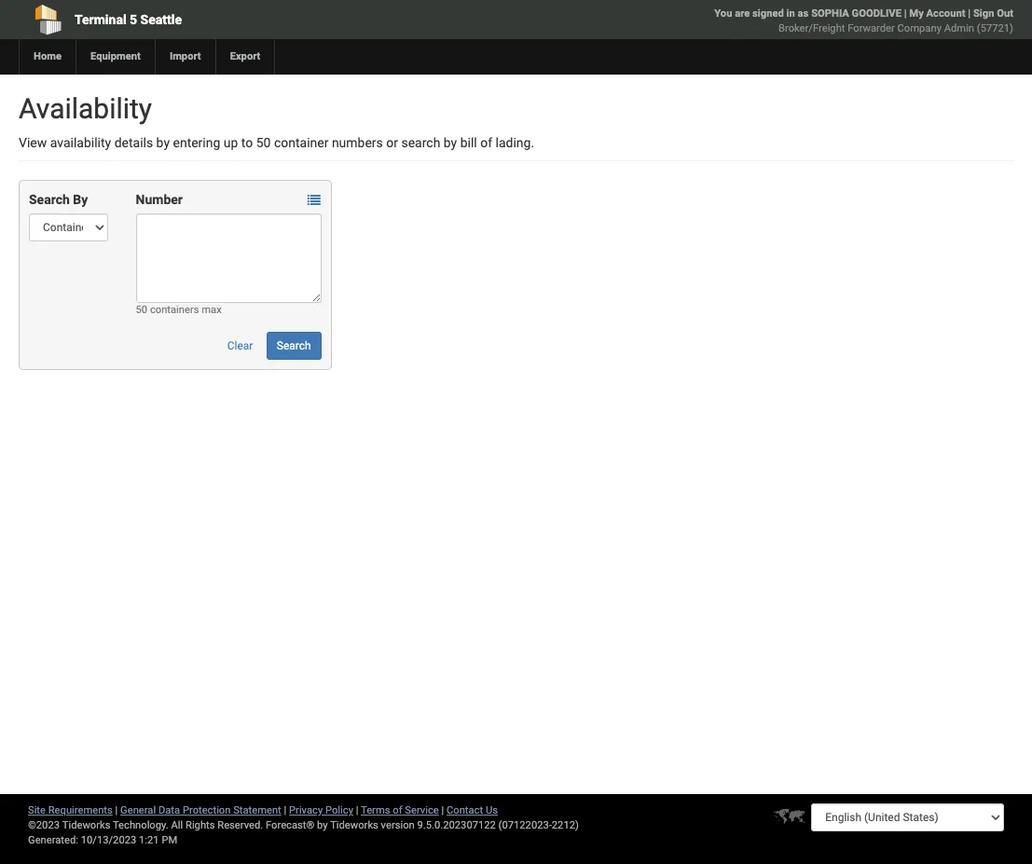 Task type: vqa. For each thing, say whether or not it's contained in the screenshot.
Forecast® at the left
yes



Task type: describe. For each thing, give the bounding box(es) containing it.
us
[[486, 805, 498, 817]]

1 horizontal spatial of
[[481, 135, 492, 150]]

statement
[[233, 805, 281, 817]]

terminal 5 seattle
[[75, 12, 182, 27]]

equipment
[[90, 50, 141, 62]]

home
[[34, 50, 62, 62]]

import link
[[155, 39, 215, 75]]

out
[[997, 7, 1014, 20]]

forwarder
[[848, 22, 895, 35]]

search for search
[[277, 339, 311, 353]]

by
[[73, 192, 88, 207]]

signed
[[753, 7, 784, 20]]

container
[[274, 135, 329, 150]]

terms
[[361, 805, 390, 817]]

lading.
[[496, 135, 535, 150]]

| left sign
[[968, 7, 971, 20]]

numbers
[[332, 135, 383, 150]]

broker/freight
[[779, 22, 845, 35]]

site requirements | general data protection statement | privacy policy | terms of service | contact us ©2023 tideworks technology. all rights reserved. forecast® by tideworks version 9.5.0.202307122 (07122023-2212) generated: 10/13/2023 1:21 pm
[[28, 805, 579, 847]]

clear button
[[217, 332, 263, 360]]

availability
[[50, 135, 111, 150]]

entering
[[173, 135, 220, 150]]

technology.
[[113, 820, 169, 832]]

tideworks
[[330, 820, 379, 832]]

data
[[158, 805, 180, 817]]

export link
[[215, 39, 275, 75]]

(57721)
[[977, 22, 1014, 35]]

search button
[[267, 332, 321, 360]]

protection
[[183, 805, 231, 817]]

policy
[[325, 805, 353, 817]]

| up tideworks
[[356, 805, 359, 817]]

account
[[927, 7, 966, 20]]

9.5.0.202307122
[[417, 820, 496, 832]]

show list image
[[307, 194, 320, 207]]

details
[[114, 135, 153, 150]]

| up 9.5.0.202307122
[[442, 805, 444, 817]]

search
[[401, 135, 441, 150]]

©2023 tideworks
[[28, 820, 110, 832]]

privacy
[[289, 805, 323, 817]]

containers
[[150, 304, 199, 316]]

10/13/2023
[[81, 835, 136, 847]]

all
[[171, 820, 183, 832]]

forecast®
[[266, 820, 315, 832]]

terminal 5 seattle link
[[19, 0, 417, 39]]

number
[[136, 192, 183, 207]]

search for search by
[[29, 192, 70, 207]]

in
[[787, 7, 795, 20]]

seattle
[[140, 12, 182, 27]]

search by
[[29, 192, 88, 207]]

sophia
[[812, 7, 849, 20]]

of inside site requirements | general data protection statement | privacy policy | terms of service | contact us ©2023 tideworks technology. all rights reserved. forecast® by tideworks version 9.5.0.202307122 (07122023-2212) generated: 10/13/2023 1:21 pm
[[393, 805, 402, 817]]

as
[[798, 7, 809, 20]]

equipment link
[[76, 39, 155, 75]]



Task type: locate. For each thing, give the bounding box(es) containing it.
by left bill
[[444, 135, 457, 150]]

home link
[[19, 39, 76, 75]]

contact us link
[[447, 805, 498, 817]]

service
[[405, 805, 439, 817]]

search
[[29, 192, 70, 207], [277, 339, 311, 353]]

| left general
[[115, 805, 118, 817]]

terminal
[[75, 12, 126, 27]]

terms of service link
[[361, 805, 439, 817]]

0 horizontal spatial by
[[156, 135, 170, 150]]

version
[[381, 820, 415, 832]]

import
[[170, 50, 201, 62]]

by down privacy policy link
[[317, 820, 328, 832]]

0 horizontal spatial of
[[393, 805, 402, 817]]

general data protection statement link
[[120, 805, 281, 817]]

by inside site requirements | general data protection statement | privacy policy | terms of service | contact us ©2023 tideworks technology. all rights reserved. forecast® by tideworks version 9.5.0.202307122 (07122023-2212) generated: 10/13/2023 1:21 pm
[[317, 820, 328, 832]]

1 horizontal spatial search
[[277, 339, 311, 353]]

goodlive
[[852, 7, 902, 20]]

1 horizontal spatial by
[[317, 820, 328, 832]]

by right details
[[156, 135, 170, 150]]

reserved.
[[218, 820, 263, 832]]

| up forecast®
[[284, 805, 287, 817]]

search right clear 'button'
[[277, 339, 311, 353]]

|
[[904, 7, 907, 20], [968, 7, 971, 20], [115, 805, 118, 817], [284, 805, 287, 817], [356, 805, 359, 817], [442, 805, 444, 817]]

you are signed in as sophia goodlive | my account | sign out broker/freight forwarder company admin (57721)
[[715, 7, 1014, 35]]

site
[[28, 805, 46, 817]]

to
[[241, 135, 253, 150]]

my account link
[[910, 7, 966, 20]]

privacy policy link
[[289, 805, 353, 817]]

search inside button
[[277, 339, 311, 353]]

50 left containers
[[136, 304, 147, 316]]

0 horizontal spatial search
[[29, 192, 70, 207]]

Number text field
[[136, 214, 321, 303]]

0 horizontal spatial 50
[[136, 304, 147, 316]]

50 containers max
[[136, 304, 222, 316]]

| left the my
[[904, 7, 907, 20]]

(07122023-
[[499, 820, 552, 832]]

50
[[256, 135, 271, 150], [136, 304, 147, 316]]

up
[[224, 135, 238, 150]]

site requirements link
[[28, 805, 113, 817]]

0 vertical spatial 50
[[256, 135, 271, 150]]

sign
[[974, 7, 995, 20]]

clear
[[227, 339, 253, 353]]

my
[[910, 7, 924, 20]]

of right bill
[[481, 135, 492, 150]]

general
[[120, 805, 156, 817]]

1 vertical spatial search
[[277, 339, 311, 353]]

are
[[735, 7, 750, 20]]

5
[[130, 12, 137, 27]]

2 horizontal spatial by
[[444, 135, 457, 150]]

50 right to
[[256, 135, 271, 150]]

search left by at the top left of the page
[[29, 192, 70, 207]]

0 vertical spatial of
[[481, 135, 492, 150]]

sign out link
[[974, 7, 1014, 20]]

bill
[[460, 135, 477, 150]]

view availability details by entering up to 50 container numbers or search by bill of lading.
[[19, 135, 535, 150]]

company
[[898, 22, 942, 35]]

export
[[230, 50, 261, 62]]

by
[[156, 135, 170, 150], [444, 135, 457, 150], [317, 820, 328, 832]]

1:21
[[139, 835, 159, 847]]

availability
[[19, 92, 152, 125]]

generated:
[[28, 835, 78, 847]]

0 vertical spatial search
[[29, 192, 70, 207]]

contact
[[447, 805, 483, 817]]

of
[[481, 135, 492, 150], [393, 805, 402, 817]]

of up "version"
[[393, 805, 402, 817]]

admin
[[945, 22, 975, 35]]

1 vertical spatial 50
[[136, 304, 147, 316]]

2212)
[[552, 820, 579, 832]]

you
[[715, 7, 733, 20]]

1 horizontal spatial 50
[[256, 135, 271, 150]]

or
[[386, 135, 398, 150]]

pm
[[162, 835, 177, 847]]

view
[[19, 135, 47, 150]]

max
[[202, 304, 222, 316]]

requirements
[[48, 805, 113, 817]]

1 vertical spatial of
[[393, 805, 402, 817]]

rights
[[186, 820, 215, 832]]



